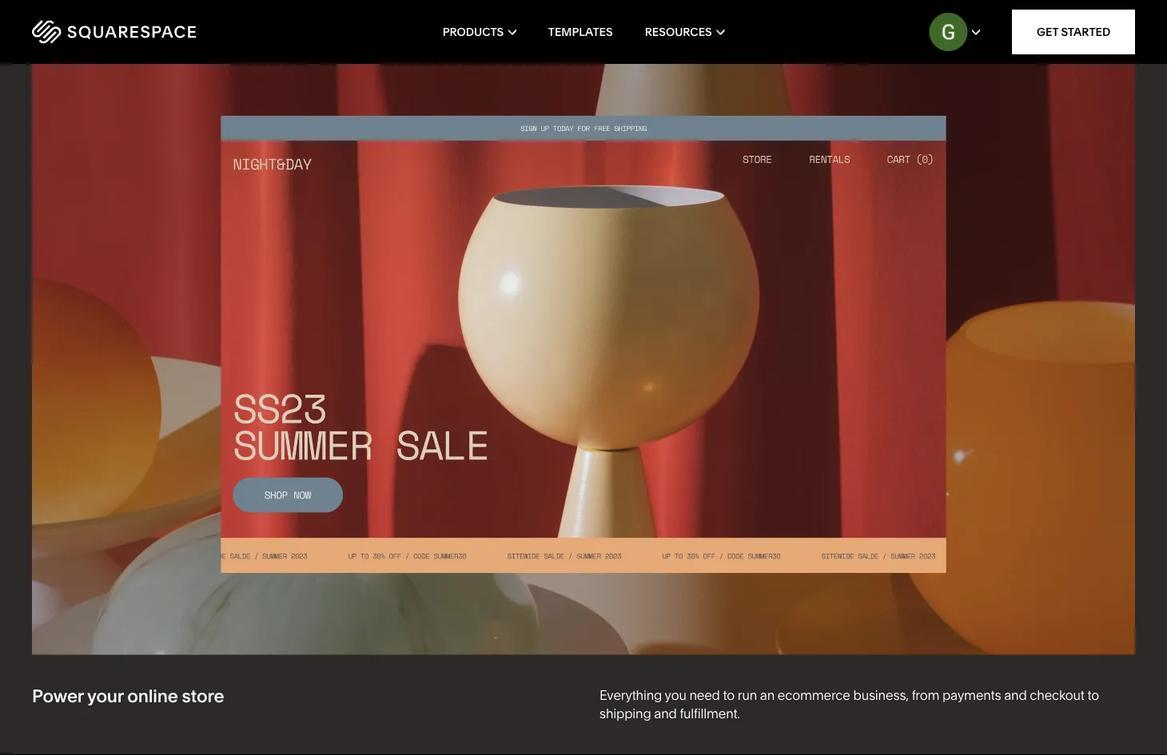 Task type: locate. For each thing, give the bounding box(es) containing it.
power your online store
[[32, 685, 224, 707]]

1 vertical spatial and
[[654, 706, 677, 721]]

shipping
[[600, 706, 651, 721]]

an ecommerce website showcasing a beige lighting fixture sculpture with a red curtain-like background, featuring a 'shop now' button and sale highlights. image
[[0, 0, 1167, 687]]

and
[[1004, 688, 1027, 704], [654, 706, 677, 721]]

squarespace logo link
[[32, 20, 253, 44]]

0 horizontal spatial and
[[654, 706, 677, 721]]

need
[[689, 688, 720, 704]]

and left checkout
[[1004, 688, 1027, 704]]

0 vertical spatial and
[[1004, 688, 1027, 704]]

to
[[723, 688, 735, 704], [1088, 688, 1099, 704]]

everything you need to run an ecommerce business, from payments and checkout to shipping and fulfillment.
[[600, 688, 1099, 721]]

templates
[[548, 25, 613, 39]]

resources button
[[645, 0, 725, 64]]

get
[[1037, 25, 1059, 39]]

run
[[738, 688, 757, 704]]

0 horizontal spatial to
[[723, 688, 735, 704]]

and down you
[[654, 706, 677, 721]]

2 to from the left
[[1088, 688, 1099, 704]]

to right checkout
[[1088, 688, 1099, 704]]

ecommerce
[[778, 688, 850, 704]]

you
[[665, 688, 686, 704]]

1 horizontal spatial and
[[1004, 688, 1027, 704]]

products
[[443, 25, 504, 39]]

squarespace logo image
[[32, 20, 196, 44]]

to left run
[[723, 688, 735, 704]]

get started link
[[1012, 10, 1135, 54]]

1 horizontal spatial to
[[1088, 688, 1099, 704]]

your
[[87, 685, 123, 707]]

get started
[[1037, 25, 1111, 39]]



Task type: describe. For each thing, give the bounding box(es) containing it.
store
[[182, 685, 224, 707]]

resources
[[645, 25, 712, 39]]

everything
[[600, 688, 662, 704]]

business,
[[853, 688, 909, 704]]

fulfillment.
[[680, 706, 740, 721]]

templates link
[[548, 0, 613, 64]]

online
[[127, 685, 178, 707]]

checkout
[[1030, 688, 1085, 704]]

from
[[912, 688, 940, 704]]

started
[[1061, 25, 1111, 39]]

1 to from the left
[[723, 688, 735, 704]]

power
[[32, 685, 84, 707]]

payments
[[943, 688, 1001, 704]]

products button
[[443, 0, 516, 64]]

an
[[760, 688, 775, 704]]



Task type: vqa. For each thing, say whether or not it's contained in the screenshot.
browsing
no



